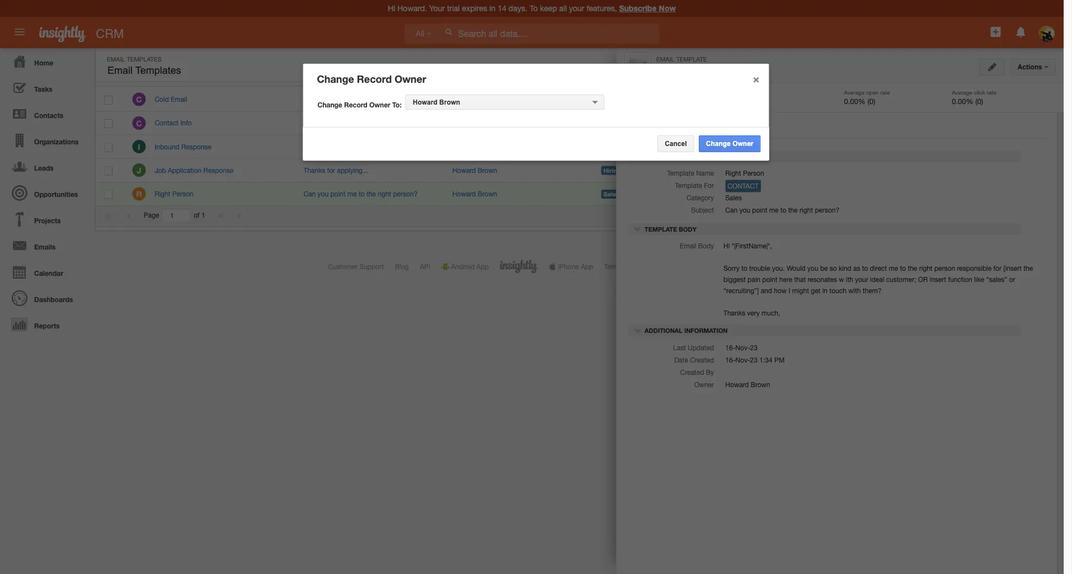 Task type: vqa. For each thing, say whether or not it's contained in the screenshot.


Task type: locate. For each thing, give the bounding box(es) containing it.
contact cell
[[677, 112, 826, 135], [677, 135, 826, 159], [677, 159, 826, 182], [677, 182, 826, 206]]

be
[[821, 264, 828, 272]]

16-nov-23 1:34 pm cell
[[910, 88, 1008, 112], [910, 135, 1008, 159]]

0 horizontal spatial subject
[[303, 72, 328, 80]]

row
[[96, 66, 1035, 86]]

average inside average click rate 0.00% (0)
[[952, 89, 973, 95]]

me inside sorry to trouble you. would you be so kind as to direct me to the right person responsible for [insert the biggest pain point here that resonates w ith your ideal customer; or insert function like "sales" or "recruiting"]  and how i might get in touch with them?
[[889, 264, 899, 272]]

name
[[155, 72, 173, 80], [697, 169, 714, 177]]

pm for i
[[967, 143, 978, 151]]

0 horizontal spatial 0.00%
[[845, 97, 866, 106]]

1 vertical spatial subject
[[691, 206, 714, 214]]

1 vertical spatial 16-nov-23 1:34 pm
[[918, 143, 978, 151]]

1 horizontal spatial app
[[581, 263, 593, 270]]

for inside j row
[[327, 166, 335, 174]]

contact up template for
[[686, 166, 709, 174]]

point down thanks for applying...
[[331, 190, 346, 198]]

1 vertical spatial details
[[700, 153, 726, 160]]

rate for average click rate 0.00% (0)
[[987, 89, 997, 95]]

1 0.00% from the left
[[845, 97, 866, 106]]

app right android
[[477, 263, 489, 270]]

can you point me to the right person? down the contact
[[726, 206, 840, 214]]

2 vertical spatial change
[[706, 140, 731, 147]]

email inside c row
[[171, 95, 187, 103]]

0 vertical spatial me
[[348, 190, 357, 198]]

4 contact cell from the top
[[677, 182, 826, 206]]

0 horizontal spatial details
[[635, 124, 658, 132]]

body left the hi
[[699, 242, 714, 250]]

0 horizontal spatial person
[[172, 190, 194, 198]]

i link
[[132, 140, 146, 153]]

rate inside average click rate 0.00% (0)
[[987, 89, 997, 95]]

calendar link
[[3, 259, 90, 285]]

change for change record owner to:
[[318, 101, 342, 109]]

1 vertical spatial of
[[625, 263, 630, 270]]

brown for howard brown link for r
[[478, 190, 497, 198]]

0 vertical spatial 0%
[[837, 96, 846, 103]]

1 vertical spatial pm
[[967, 143, 978, 151]]

16-nov-23 1:34 pm cell for c
[[910, 88, 1008, 112]]

(0) for average click rate 0.00% (0)
[[976, 97, 984, 106]]

16- inside c row
[[918, 95, 929, 103]]

sales inside c row
[[604, 96, 620, 103]]

pm down new email template link
[[967, 95, 978, 103]]

c row up j row
[[96, 112, 1036, 135]]

change up email template details at the right
[[706, 140, 731, 147]]

0.00% inside average click rate 0.00% (0)
[[952, 97, 974, 106]]

1 horizontal spatial details
[[700, 153, 726, 160]]

0 horizontal spatial emails link
[[3, 232, 90, 259]]

(0)
[[868, 97, 876, 106], [976, 97, 984, 106]]

contact cell up *|firstname|*,
[[677, 182, 826, 206]]

details down change owner button
[[700, 153, 726, 160]]

can you point me to the right person?
[[304, 190, 418, 198], [726, 206, 840, 214]]

you down the contact
[[740, 206, 751, 214]]

1 vertical spatial can you point me to the right person?
[[726, 206, 840, 214]]

thanks inside thanks for contacting us. cell
[[304, 143, 325, 151]]

0% cell
[[826, 88, 910, 112], [826, 135, 910, 159]]

1 app from the left
[[477, 263, 489, 270]]

None checkbox
[[104, 71, 113, 80], [104, 96, 113, 105], [104, 167, 113, 176], [104, 190, 113, 199], [104, 71, 113, 80], [104, 96, 113, 105], [104, 167, 113, 176], [104, 190, 113, 199]]

0 horizontal spatial can
[[304, 190, 316, 198]]

person down application
[[172, 190, 194, 198]]

pm down much,
[[775, 356, 785, 364]]

sales cell
[[593, 88, 677, 112], [593, 182, 677, 206]]

average left open at the top of the page
[[845, 89, 865, 95]]

right inside r row
[[378, 190, 391, 198]]

rate inside "average open rate 0.00% (0)"
[[881, 89, 890, 95]]

average inside "average open rate 0.00% (0)"
[[845, 89, 865, 95]]

thanks inside j row
[[304, 166, 325, 174]]

column header up howard brown 'button'
[[444, 66, 592, 86]]

0% for c
[[837, 96, 846, 103]]

0% inside i row
[[837, 143, 846, 151]]

pm inside c row
[[967, 95, 978, 103]]

thanks for contacting us. cell
[[295, 135, 444, 159]]

brown for c howard brown link
[[478, 95, 497, 103]]

thanks down thanks for contacting us.
[[304, 166, 325, 174]]

you inside c row
[[314, 95, 325, 103]]

1 c from the top
[[136, 95, 142, 104]]

0 horizontal spatial app
[[477, 263, 489, 270]]

pain
[[748, 276, 761, 283]]

pm
[[967, 95, 978, 103], [967, 143, 978, 151], [775, 356, 785, 364]]

0% inside c row
[[837, 96, 846, 103]]

template left 'actions'
[[988, 60, 1017, 68]]

3 howard brown link from the top
[[453, 190, 497, 198]]

customer
[[328, 263, 358, 270]]

1 vertical spatial person
[[743, 169, 765, 177]]

j
[[137, 166, 141, 175]]

0 horizontal spatial body
[[679, 226, 697, 233]]

i inside row
[[138, 142, 140, 151]]

inbound response link
[[155, 143, 217, 151]]

person up the contact
[[743, 169, 765, 177]]

0 vertical spatial body
[[679, 226, 697, 233]]

c row up i row
[[96, 88, 1036, 112]]

notifications image
[[1015, 25, 1028, 39]]

sales inside r row
[[604, 191, 620, 198]]

1 vertical spatial 0% cell
[[826, 135, 910, 159]]

1 horizontal spatial rate
[[987, 89, 997, 95]]

email template details
[[643, 153, 726, 160]]

thanks for connecting cell
[[295, 112, 444, 135]]

"sales"
[[987, 276, 1008, 283]]

average for average open rate 0.00% (0)
[[845, 89, 865, 95]]

0 vertical spatial change
[[317, 73, 354, 85]]

contact up email template details at the right
[[686, 143, 709, 151]]

1 sales cell from the top
[[593, 88, 677, 112]]

2 horizontal spatial right
[[920, 264, 933, 272]]

1:34 down much,
[[760, 356, 773, 364]]

i right how
[[789, 287, 791, 295]]

howard brown link
[[453, 95, 497, 103], [453, 166, 497, 174], [453, 190, 497, 198]]

you down thanks for applying...
[[318, 190, 329, 198]]

2 vertical spatial person
[[172, 190, 194, 198]]

inbound
[[155, 143, 180, 151]]

c for contact info
[[136, 119, 142, 128]]

0% cell for i
[[826, 135, 910, 159]]

1 vertical spatial record
[[344, 101, 368, 109]]

1 16-nov-23 1:34 pm cell from the top
[[910, 88, 1008, 112]]

hi
[[724, 242, 730, 250]]

1 rate from the left
[[881, 89, 890, 95]]

contact inside j row
[[686, 166, 709, 174]]

point
[[331, 190, 346, 198], [753, 206, 768, 214], [763, 276, 778, 283]]

body
[[679, 226, 697, 233], [699, 242, 714, 250]]

android
[[451, 263, 475, 270]]

of
[[194, 211, 200, 219], [625, 263, 630, 270]]

1 vertical spatial i
[[789, 287, 791, 295]]

template name
[[667, 169, 714, 177]]

0 horizontal spatial right
[[378, 190, 391, 198]]

2 horizontal spatial right
[[726, 169, 742, 177]]

sales
[[604, 96, 620, 103], [604, 191, 620, 198], [726, 194, 742, 202]]

contact inside i row
[[686, 143, 709, 151]]

0.00%
[[845, 97, 866, 106], [952, 97, 974, 106]]

23
[[943, 95, 951, 103], [943, 143, 951, 151], [751, 344, 758, 352], [751, 356, 758, 364]]

c link for cold email
[[132, 93, 146, 106]]

2 average from the left
[[952, 89, 973, 95]]

for inside sorry to trouble you. would you be so kind as to direct me to the right person responsible for [insert the biggest pain point here that resonates w ith your ideal customer; or insert function like "sales" or "recruiting"]  and how i might get in touch with them?
[[994, 264, 1002, 272]]

(0) down open at the top of the page
[[868, 97, 876, 106]]

hiring cell
[[593, 159, 677, 182]]

2 vertical spatial pm
[[775, 356, 785, 364]]

inbound response
[[155, 143, 212, 151]]

created down date created
[[681, 368, 705, 376]]

resonates
[[808, 276, 838, 283]]

brown inside r row
[[478, 190, 497, 198]]

howard inside cell
[[453, 119, 476, 127]]

0 horizontal spatial (0)
[[868, 97, 876, 106]]

0 vertical spatial 1:34
[[953, 95, 966, 103]]

0%
[[837, 96, 846, 103], [837, 143, 846, 151]]

right person down application
[[155, 190, 194, 198]]

subject
[[303, 72, 328, 80], [691, 206, 714, 214]]

0 vertical spatial point
[[331, 190, 346, 198]]

(0) for average open rate 0.00% (0)
[[868, 97, 876, 106]]

0 vertical spatial c
[[136, 95, 142, 104]]

for inside cell
[[327, 119, 335, 127]]

owner up the contact
[[733, 140, 754, 147]]

app right iphone
[[581, 263, 593, 270]]

c up i link
[[136, 119, 142, 128]]

c link up i link
[[132, 116, 146, 130]]

template body
[[643, 226, 697, 233]]

contact cell up the contact
[[677, 135, 826, 159]]

1 horizontal spatial of
[[625, 263, 630, 270]]

customer;
[[887, 276, 917, 283]]

right right email template icon
[[657, 62, 684, 76]]

emails link down "projects"
[[3, 232, 90, 259]]

None checkbox
[[104, 119, 113, 128], [104, 143, 113, 152], [104, 119, 113, 128], [104, 143, 113, 152]]

details right general
[[635, 124, 658, 132]]

body up email body
[[679, 226, 697, 233]]

16-nov-23 1:34 pm cell down new
[[910, 88, 1008, 112]]

howard brown link for r
[[453, 190, 497, 198]]

2 vertical spatial right
[[920, 264, 933, 272]]

0.00% for average open rate 0.00% (0)
[[845, 97, 866, 106]]

contact cell for i
[[677, 135, 826, 159]]

0 horizontal spatial right
[[155, 190, 171, 198]]

opportunities link
[[3, 180, 90, 206]]

point down the contact
[[753, 206, 768, 214]]

1 horizontal spatial average
[[952, 89, 973, 95]]

subject down category
[[691, 206, 714, 214]]

c row
[[96, 88, 1036, 112], [96, 112, 1036, 135]]

sales cell up general
[[593, 88, 677, 112]]

much,
[[762, 309, 781, 317]]

right person left record permissions icon
[[657, 62, 725, 76]]

16-nov-23 1:34 pm inside i row
[[918, 143, 978, 151]]

emails up open at the top of the page
[[876, 60, 900, 68]]

1:34 inside i row
[[953, 143, 966, 151]]

16-nov-23 1:34 pm inside c row
[[918, 95, 978, 103]]

0 horizontal spatial can you point me to the right person?
[[304, 190, 418, 198]]

2 0.00% from the left
[[952, 97, 974, 106]]

1:34 left click
[[953, 95, 966, 103]]

open
[[867, 89, 879, 95]]

0 vertical spatial emails
[[876, 60, 900, 68]]

sales down hiring
[[604, 191, 620, 198]]

for up "sales"
[[994, 264, 1002, 272]]

howard brown inside howard brown cell
[[453, 119, 497, 127]]

brown inside cell
[[478, 119, 497, 127]]

0 horizontal spatial of
[[194, 211, 200, 219]]

howard brown link for j
[[453, 166, 497, 174]]

column header up general cell
[[592, 66, 676, 86]]

2 vertical spatial right person
[[155, 190, 194, 198]]

name inside row
[[155, 72, 173, 80]]

nov- inside c row
[[928, 95, 943, 103]]

sales cell for c
[[593, 88, 677, 112]]

1 vertical spatial c link
[[132, 116, 146, 130]]

that
[[795, 276, 806, 283]]

cold email
[[155, 95, 187, 103]]

emails link up open at the top of the page
[[856, 56, 907, 73]]

emails up calendar link
[[34, 243, 56, 251]]

general
[[604, 120, 627, 127]]

subject up do
[[303, 72, 328, 80]]

thanks down do
[[304, 119, 325, 127]]

me down applying... on the left top
[[348, 190, 357, 198]]

(0) inside "average open rate 0.00% (0)"
[[868, 97, 876, 106]]

2 contact cell from the top
[[677, 135, 826, 159]]

thanks for connecting
[[304, 119, 371, 127]]

function
[[949, 276, 973, 283]]

howard inside 'button'
[[413, 98, 438, 106]]

column header
[[444, 66, 592, 86], [592, 66, 676, 86]]

(0) inside average click rate 0.00% (0)
[[976, 97, 984, 106]]

1 horizontal spatial right
[[657, 62, 684, 76]]

point up the and
[[763, 276, 778, 283]]

you inside r row
[[318, 190, 329, 198]]

contact cell for c
[[677, 112, 826, 135]]

cell
[[677, 88, 826, 112], [1008, 88, 1036, 112], [826, 112, 910, 135], [910, 112, 1008, 135], [1008, 112, 1036, 135], [444, 135, 593, 159], [593, 135, 677, 159], [826, 159, 910, 182], [910, 159, 1008, 182], [96, 182, 124, 206], [826, 182, 910, 206], [910, 182, 1008, 206], [1008, 182, 1036, 206]]

1 howard brown link from the top
[[453, 95, 497, 103]]

sales up general
[[604, 96, 620, 103]]

data
[[719, 263, 733, 270]]

android app
[[451, 263, 489, 270]]

rate right open at the top of the page
[[881, 89, 890, 95]]

or
[[919, 276, 928, 283]]

terms
[[605, 263, 623, 270]]

change up have
[[317, 73, 354, 85]]

point inside r row
[[331, 190, 346, 198]]

you left be
[[808, 264, 819, 272]]

1 horizontal spatial (0)
[[976, 97, 984, 106]]

0 horizontal spatial me
[[348, 190, 357, 198]]

touch
[[830, 287, 847, 295]]

16-nov-23 1:34 pm cell down average click rate 0.00% (0)
[[910, 135, 1008, 159]]

record up connect?
[[357, 73, 392, 85]]

contact cell up change owner
[[677, 112, 826, 135]]

rate right click
[[987, 89, 997, 95]]

right right r link
[[155, 190, 171, 198]]

1 vertical spatial emails
[[34, 243, 56, 251]]

response up job application response link
[[181, 143, 212, 151]]

2 rate from the left
[[987, 89, 997, 95]]

0 vertical spatial pm
[[967, 95, 978, 103]]

created by
[[681, 368, 714, 376]]

contact down template for
[[686, 190, 709, 198]]

0 horizontal spatial name
[[155, 72, 173, 80]]

navigation
[[0, 48, 90, 338]]

i inside sorry to trouble you. would you be so kind as to direct me to the right person responsible for [insert the biggest pain point here that resonates w ith your ideal customer; or insert function like "sales" or "recruiting"]  and how i might get in touch with them?
[[789, 287, 791, 295]]

you right do
[[314, 95, 325, 103]]

1 horizontal spatial subject
[[691, 206, 714, 214]]

3 contact cell from the top
[[677, 159, 826, 182]]

can down thanks for applying...
[[304, 190, 316, 198]]

blog
[[395, 263, 409, 270]]

1 average from the left
[[845, 89, 865, 95]]

change for change record owner
[[317, 73, 354, 85]]

1:34
[[953, 95, 966, 103], [953, 143, 966, 151], [760, 356, 773, 364]]

0 vertical spatial person
[[688, 62, 725, 76]]

2 horizontal spatial me
[[889, 264, 899, 272]]

1 0% cell from the top
[[826, 88, 910, 112]]

contact up cancel
[[686, 119, 709, 127]]

thanks left very
[[724, 309, 746, 317]]

contact inside r row
[[686, 190, 709, 198]]

1 vertical spatial templates
[[135, 65, 181, 76]]

me inside r row
[[348, 190, 357, 198]]

1 c row from the top
[[96, 88, 1036, 112]]

ideal
[[871, 276, 885, 283]]

email templates button
[[105, 62, 184, 79]]

sales cell down hiring
[[593, 182, 677, 206]]

cancel
[[665, 140, 687, 147]]

person? inside r row
[[393, 190, 418, 198]]

1 vertical spatial created
[[681, 368, 705, 376]]

navigation containing home
[[0, 48, 90, 338]]

thanks up thanks for applying...
[[304, 143, 325, 151]]

0.00% inside "average open rate 0.00% (0)"
[[845, 97, 866, 106]]

1 vertical spatial 16-nov-23 1:34 pm cell
[[910, 135, 1008, 159]]

0 vertical spatial i
[[138, 142, 140, 151]]

1 horizontal spatial emails
[[876, 60, 900, 68]]

1:34 for i
[[953, 143, 966, 151]]

1 horizontal spatial person?
[[815, 206, 840, 214]]

c left cold
[[136, 95, 142, 104]]

brown inside 'button'
[[440, 98, 460, 106]]

0 vertical spatial response
[[181, 143, 212, 151]]

0 vertical spatial right
[[378, 190, 391, 198]]

0 vertical spatial record
[[357, 73, 392, 85]]

1 vertical spatial c
[[136, 119, 142, 128]]

1 vertical spatial howard brown link
[[453, 166, 497, 174]]

0 vertical spatial details
[[635, 124, 658, 132]]

person?
[[393, 190, 418, 198], [815, 206, 840, 214]]

person left record permissions icon
[[688, 62, 725, 76]]

c link left cold
[[132, 93, 146, 106]]

me up "customer;" on the right top
[[889, 264, 899, 272]]

tasks link
[[3, 74, 90, 101]]

thanks for thanks for connecting
[[304, 119, 325, 127]]

1 0% from the top
[[837, 96, 846, 103]]

2 vertical spatial howard brown link
[[453, 190, 497, 198]]

i
[[138, 142, 140, 151], [789, 287, 791, 295]]

for inside cell
[[327, 143, 335, 151]]

1 column header from the left
[[444, 66, 592, 86]]

change inside change owner button
[[706, 140, 731, 147]]

right person inside r row
[[155, 190, 194, 198]]

of right terms
[[625, 263, 630, 270]]

brown inside j row
[[478, 166, 497, 174]]

here
[[780, 276, 793, 283]]

date created
[[675, 356, 714, 364]]

for left contacting
[[327, 143, 335, 151]]

1 vertical spatial 0%
[[837, 143, 846, 151]]

response
[[181, 143, 212, 151], [204, 166, 234, 174]]

info
[[181, 119, 192, 127]]

0 horizontal spatial i
[[138, 142, 140, 151]]

row group
[[96, 88, 1036, 206]]

0 vertical spatial 16-nov-23 1:34 pm
[[918, 95, 978, 103]]

2 c row from the top
[[96, 112, 1036, 135]]

right
[[657, 62, 684, 76], [726, 169, 742, 177], [155, 190, 171, 198]]

1 horizontal spatial can you point me to the right person?
[[726, 206, 840, 214]]

1:34 inside c row
[[953, 95, 966, 103]]

record up connecting
[[344, 101, 368, 109]]

1 contact cell from the top
[[677, 112, 826, 135]]

1 vertical spatial person?
[[815, 206, 840, 214]]

1 vertical spatial can
[[726, 206, 738, 214]]

contact cell down change owner button
[[677, 159, 826, 182]]

projects
[[34, 217, 61, 225]]

1 vertical spatial 1:34
[[953, 143, 966, 151]]

0 vertical spatial right
[[657, 62, 684, 76]]

like
[[975, 276, 985, 283]]

for left applying... on the left top
[[327, 166, 335, 174]]

0.00% for average click rate 0.00% (0)
[[952, 97, 974, 106]]

1 horizontal spatial name
[[697, 169, 714, 177]]

0 horizontal spatial right person
[[155, 190, 194, 198]]

1 horizontal spatial person
[[688, 62, 725, 76]]

or
[[1010, 276, 1016, 283]]

2 howard brown link from the top
[[453, 166, 497, 174]]

change up thanks for connecting
[[318, 101, 342, 109]]

0 vertical spatial emails link
[[856, 56, 907, 73]]

2 c link from the top
[[132, 116, 146, 130]]

contact for c
[[686, 119, 709, 127]]

1 horizontal spatial right person
[[657, 62, 725, 76]]

can you point me to the right person? down applying... on the left top
[[304, 190, 418, 198]]

for for applying...
[[327, 166, 335, 174]]

nov-
[[928, 95, 943, 103], [928, 143, 943, 151], [736, 344, 751, 352], [736, 356, 751, 364]]

job application response link
[[155, 166, 239, 174]]

me up *|firstname|*,
[[770, 206, 779, 214]]

0 vertical spatial sales cell
[[593, 88, 677, 112]]

2 16-nov-23 1:34 pm cell from the top
[[910, 135, 1008, 159]]

0 vertical spatial name
[[155, 72, 173, 80]]

c for cold email
[[136, 95, 142, 104]]

addendum
[[770, 263, 803, 270]]

date
[[675, 356, 689, 364]]

right person link
[[155, 190, 199, 198]]

leads
[[34, 164, 54, 172]]

howard
[[453, 95, 476, 103], [413, 98, 438, 106], [453, 119, 476, 127], [453, 166, 476, 174], [453, 190, 476, 198], [726, 381, 749, 389]]

2 sales cell from the top
[[593, 182, 677, 206]]

contact for i
[[686, 143, 709, 151]]

api
[[420, 263, 431, 270]]

1 horizontal spatial body
[[699, 242, 714, 250]]

iphone
[[558, 263, 579, 270]]

2 vertical spatial me
[[889, 264, 899, 272]]

r row
[[96, 182, 1036, 206]]

(0) down click
[[976, 97, 984, 106]]

name up cold
[[155, 72, 173, 80]]

2 0% cell from the top
[[826, 135, 910, 159]]

1 (0) from the left
[[868, 97, 876, 106]]

you inside sorry to trouble you. would you be so kind as to direct me to the right person responsible for [insert the biggest pain point here that resonates w ith your ideal customer; or insert function like "sales" or "recruiting"]  and how i might get in touch with them?
[[808, 264, 819, 272]]

right up the contact
[[726, 169, 742, 177]]

2 (0) from the left
[[976, 97, 984, 106]]

2 c from the top
[[136, 119, 142, 128]]

0 vertical spatial person?
[[393, 190, 418, 198]]

0 horizontal spatial average
[[845, 89, 865, 95]]

1 c link from the top
[[132, 93, 146, 106]]

pm inside i row
[[967, 143, 978, 151]]

2 horizontal spatial right person
[[726, 169, 765, 177]]

of left 1
[[194, 211, 200, 219]]

created down updated
[[690, 356, 714, 364]]

have
[[327, 95, 341, 103]]

average left click
[[952, 89, 973, 95]]

1 vertical spatial change
[[318, 101, 342, 109]]

thanks inside thanks for connecting cell
[[304, 119, 325, 127]]

0 vertical spatial can you point me to the right person?
[[304, 190, 418, 198]]

howard brown cell
[[444, 112, 593, 135]]

right person up the contact
[[726, 169, 765, 177]]

owner down by
[[695, 381, 714, 389]]

change owner button
[[699, 135, 761, 152]]

for left connecting
[[327, 119, 335, 127]]

new email template
[[953, 60, 1017, 68]]

1:34 down average click rate 0.00% (0)
[[953, 143, 966, 151]]

change
[[317, 73, 354, 85], [318, 101, 342, 109], [706, 140, 731, 147]]

0 vertical spatial 0% cell
[[826, 88, 910, 112]]

i up j link at the top left of the page
[[138, 142, 140, 151]]

general cell
[[593, 112, 677, 135]]

of 1
[[194, 211, 205, 219]]

change owner
[[706, 140, 754, 147]]

*|firstname|*,
[[732, 242, 773, 250]]

owner
[[395, 73, 427, 85], [369, 101, 391, 109], [733, 140, 754, 147], [695, 381, 714, 389]]

thanks for thanks very much,
[[724, 309, 746, 317]]

name up for
[[697, 169, 714, 177]]

right inside r row
[[155, 190, 171, 198]]

contact for r
[[686, 190, 709, 198]]

do you have time to connect?
[[304, 95, 394, 103]]

0 vertical spatial howard brown link
[[453, 95, 497, 103]]

record permissions image
[[728, 62, 738, 76]]

home
[[34, 59, 53, 67]]

point inside sorry to trouble you. would you be so kind as to direct me to the right person responsible for [insert the biggest pain point here that resonates w ith your ideal customer; or insert function like "sales" or "recruiting"]  and how i might get in touch with them?
[[763, 276, 778, 283]]

2 0% from the top
[[837, 143, 846, 151]]

2 app from the left
[[581, 263, 593, 270]]



Task type: describe. For each thing, give the bounding box(es) containing it.
0 horizontal spatial emails
[[34, 243, 56, 251]]

ith
[[846, 276, 854, 283]]

subscribe
[[619, 4, 657, 13]]

us.
[[371, 143, 380, 151]]

1:34 for c
[[953, 95, 966, 103]]

reports link
[[3, 311, 90, 338]]

owner left the to:
[[369, 101, 391, 109]]

direct
[[870, 264, 887, 272]]

iphone app link
[[549, 263, 593, 270]]

Search this list... text field
[[634, 56, 760, 73]]

can you point me to the right person? inside r row
[[304, 190, 418, 198]]

details link
[[629, 121, 664, 137]]

owner inside button
[[733, 140, 754, 147]]

sales down the contact
[[726, 194, 742, 202]]

howard brown inside j row
[[453, 166, 497, 174]]

contact
[[728, 182, 759, 190]]

howard brown inside howard brown 'button'
[[413, 98, 460, 106]]

email templates email templates
[[107, 55, 181, 76]]

contact cell for r
[[677, 182, 826, 206]]

last
[[674, 344, 686, 352]]

customer support link
[[328, 263, 384, 270]]

thanks for applying...
[[304, 166, 368, 174]]

change record owner
[[317, 73, 427, 85]]

support
[[360, 263, 384, 270]]

template for
[[675, 182, 714, 190]]

dashboards
[[34, 296, 73, 303]]

actions
[[1018, 63, 1045, 71]]

howard inside r row
[[453, 190, 476, 198]]

16-nov-23 1:34 pm for c
[[918, 95, 978, 103]]

android app link
[[442, 263, 489, 270]]

for
[[704, 182, 714, 190]]

how
[[774, 287, 787, 295]]

brown for j howard brown link
[[478, 166, 497, 174]]

cold email link
[[155, 95, 193, 103]]

×
[[753, 72, 760, 85]]

0 vertical spatial templates
[[127, 55, 162, 63]]

2 horizontal spatial person
[[743, 169, 765, 177]]

your
[[856, 276, 869, 283]]

1 vertical spatial right person
[[726, 169, 765, 177]]

calendar
[[34, 269, 63, 277]]

person inside r row
[[172, 190, 194, 198]]

service
[[632, 263, 654, 270]]

details inside details link
[[635, 124, 658, 132]]

record for change record owner to:
[[344, 101, 368, 109]]

r link
[[132, 187, 146, 201]]

organizations link
[[3, 127, 90, 153]]

16-nov-23 1:34 pm for i
[[918, 143, 978, 151]]

16-nov-23 1:34 pm cell for i
[[910, 135, 1008, 159]]

1 vertical spatial name
[[697, 169, 714, 177]]

blog link
[[395, 263, 409, 270]]

you.
[[772, 264, 785, 272]]

api link
[[420, 263, 431, 270]]

page
[[144, 211, 159, 219]]

thanks for thanks for contacting us.
[[304, 143, 325, 151]]

average for average click rate 0.00% (0)
[[952, 89, 973, 95]]

1 vertical spatial emails link
[[3, 232, 90, 259]]

pm for c
[[967, 95, 978, 103]]

processing
[[735, 263, 768, 270]]

1 vertical spatial me
[[770, 206, 779, 214]]

record for change record owner
[[357, 73, 392, 85]]

sales cell for r
[[593, 182, 677, 206]]

to inside r row
[[359, 190, 365, 198]]

contact left info
[[155, 119, 179, 127]]

iphone app
[[558, 263, 593, 270]]

1 vertical spatial right
[[726, 169, 742, 177]]

16- inside i row
[[918, 143, 929, 151]]

0 vertical spatial of
[[194, 211, 200, 219]]

response inside j row
[[204, 166, 234, 174]]

time
[[343, 95, 356, 103]]

r
[[136, 189, 142, 199]]

new
[[953, 60, 967, 68]]

thanks for thanks for applying...
[[304, 166, 325, 174]]

do you have time to connect? link
[[304, 95, 394, 103]]

app for android app
[[477, 263, 489, 270]]

contacts link
[[3, 101, 90, 127]]

terms of service link
[[605, 263, 654, 270]]

sorry to trouble you. would you be so kind as to direct me to the right person responsible for [insert the biggest pain point here that resonates w ith your ideal customer; or insert function like "sales" or "recruiting"]  and how i might get in touch with them?
[[724, 264, 1034, 295]]

0% for i
[[837, 143, 846, 151]]

contact cell for j
[[677, 159, 826, 182]]

updated
[[688, 344, 714, 352]]

j row
[[96, 159, 1036, 182]]

might
[[793, 287, 810, 295]]

additional information
[[643, 327, 728, 334]]

job application response
[[155, 166, 234, 174]]

sorry
[[724, 264, 740, 272]]

23 inside c row
[[943, 95, 951, 103]]

2 vertical spatial 16-nov-23 1:34 pm
[[726, 356, 785, 364]]

the inside r row
[[367, 190, 376, 198]]

Search all data.... text field
[[439, 23, 659, 44]]

c link for contact info
[[132, 116, 146, 130]]

email body
[[680, 242, 714, 250]]

2 column header from the left
[[592, 66, 676, 86]]

opportunities
[[34, 190, 78, 198]]

cancel button
[[658, 135, 694, 152]]

for for connecting
[[327, 119, 335, 127]]

sales for c
[[604, 96, 620, 103]]

right inside sorry to trouble you. would you be so kind as to direct me to the right person responsible for [insert the biggest pain point here that resonates w ith your ideal customer; or insert function like "sales" or "recruiting"]  and how i might get in touch with them?
[[920, 264, 933, 272]]

insert
[[930, 276, 947, 283]]

contacting
[[337, 143, 369, 151]]

nov- inside i row
[[928, 143, 943, 151]]

1
[[202, 211, 205, 219]]

sales for r
[[604, 191, 620, 198]]

change for change owner
[[706, 140, 731, 147]]

crm
[[96, 26, 124, 41]]

do
[[304, 95, 312, 103]]

contact for j
[[686, 166, 709, 174]]

terms of service
[[605, 263, 654, 270]]

i row
[[96, 135, 1036, 159]]

template up service
[[645, 226, 677, 233]]

category
[[687, 194, 714, 202]]

howard brown inside r row
[[453, 190, 497, 198]]

1 vertical spatial point
[[753, 206, 768, 214]]

change record owner to:
[[318, 101, 402, 109]]

response inside i row
[[181, 143, 212, 151]]

would
[[787, 264, 806, 272]]

refresh list image
[[773, 60, 783, 68]]

in
[[823, 287, 828, 295]]

howard inside j row
[[453, 166, 476, 174]]

row containing name
[[96, 66, 1035, 86]]

tasks
[[34, 85, 52, 93]]

them?
[[863, 287, 882, 295]]

0 vertical spatial subject
[[303, 72, 328, 80]]

average click rate 0.00% (0)
[[952, 89, 997, 106]]

rate for average open rate 0.00% (0)
[[881, 89, 890, 95]]

last updated
[[674, 344, 714, 352]]

template down the template name
[[675, 182, 703, 190]]

2 vertical spatial 1:34
[[760, 356, 773, 364]]

by
[[706, 368, 714, 376]]

1 vertical spatial right
[[800, 206, 814, 214]]

0 vertical spatial created
[[690, 356, 714, 364]]

"recruiting"]
[[724, 287, 759, 295]]

brown for howard brown cell
[[478, 119, 497, 127]]

connect?
[[366, 95, 394, 103]]

new email template link
[[946, 56, 1025, 73]]

1 horizontal spatial can
[[726, 206, 738, 214]]

thanks for applying... link
[[304, 166, 368, 174]]

body for email body
[[699, 242, 714, 250]]

all
[[416, 29, 425, 38]]

template left record permissions icon
[[677, 55, 707, 63]]

for for contacting
[[327, 143, 335, 151]]

email template image
[[627, 54, 649, 77]]

1 horizontal spatial emails link
[[856, 56, 907, 73]]

so
[[830, 264, 837, 272]]

body for template body
[[679, 226, 697, 233]]

thanks for contacting us.
[[304, 143, 380, 151]]

0% cell for c
[[826, 88, 910, 112]]

row group containing c
[[96, 88, 1036, 206]]

subscribe now link
[[619, 4, 676, 13]]

additional
[[645, 327, 683, 334]]

template down 'cancel' button
[[666, 153, 698, 160]]

actions button
[[1011, 59, 1056, 76]]

23 inside i row
[[943, 143, 951, 151]]

can inside r row
[[304, 190, 316, 198]]

template down email template details at the right
[[667, 169, 695, 177]]

reports
[[34, 322, 60, 330]]

app for iphone app
[[581, 263, 593, 270]]

howard brown link for c
[[453, 95, 497, 103]]

owner up the to:
[[395, 73, 427, 85]]

connecting
[[337, 119, 371, 127]]

information
[[685, 327, 728, 334]]

0 vertical spatial right person
[[657, 62, 725, 76]]

contact info link
[[155, 119, 197, 127]]



